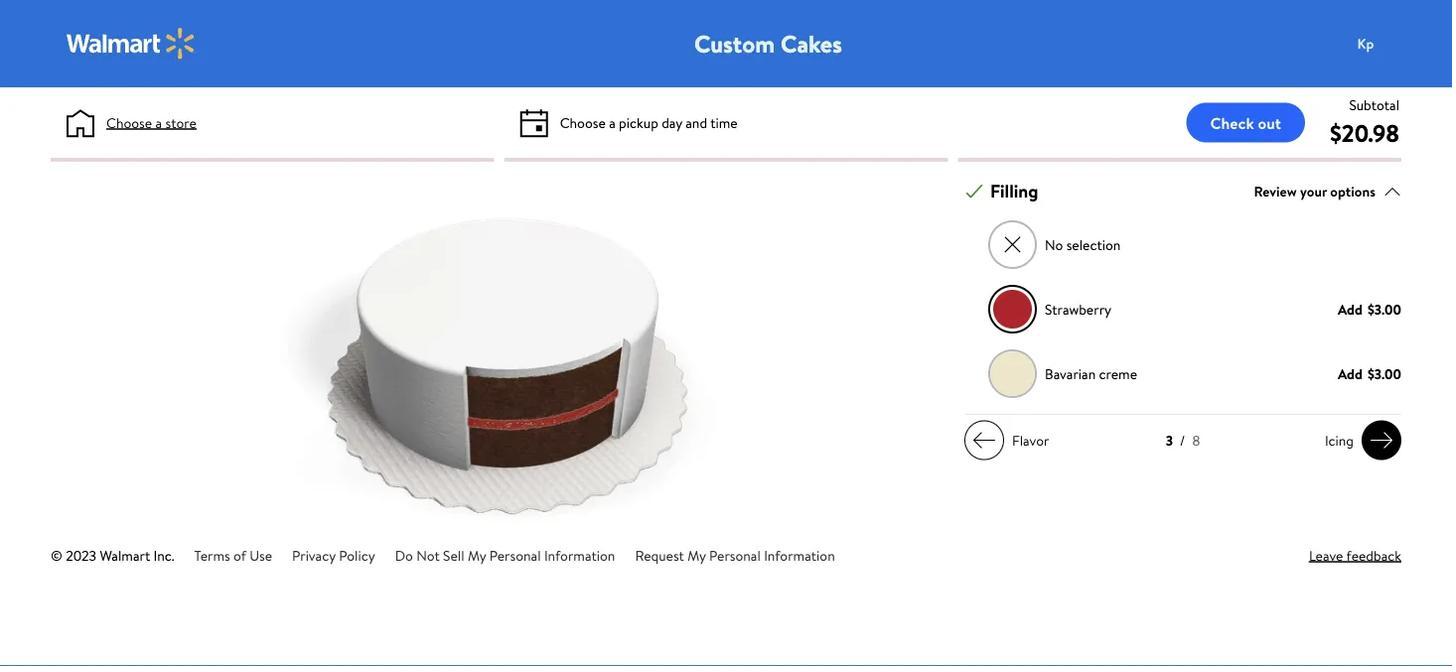 Task type: locate. For each thing, give the bounding box(es) containing it.
sell
[[443, 546, 465, 565]]

1 horizontal spatial personal
[[709, 546, 761, 565]]

3
[[1166, 431, 1173, 451]]

a left the pickup
[[609, 113, 616, 132]]

1 add from the top
[[1338, 300, 1363, 319]]

©
[[51, 546, 62, 565]]

1 vertical spatial $3.00
[[1368, 364, 1402, 384]]

strawberry
[[1045, 300, 1112, 319]]

a
[[155, 113, 162, 132], [609, 113, 616, 132]]

0 vertical spatial add
[[1338, 300, 1363, 319]]

0 horizontal spatial choose
[[106, 113, 152, 132]]

icon for continue arrow image inside icing 'link'
[[1370, 429, 1394, 453]]

check
[[1211, 112, 1255, 134]]

flavor link
[[965, 421, 1058, 461]]

a for pickup
[[609, 113, 616, 132]]

2 a from the left
[[609, 113, 616, 132]]

inc.
[[154, 546, 174, 565]]

kp
[[1358, 34, 1374, 53]]

icon for continue arrow image right icing
[[1370, 429, 1394, 453]]

0 vertical spatial add $3.00
[[1338, 300, 1402, 319]]

1 $3.00 from the top
[[1368, 300, 1402, 319]]

add for strawberry
[[1338, 300, 1363, 319]]

and
[[686, 113, 707, 132]]

1 a from the left
[[155, 113, 162, 132]]

pickup
[[619, 113, 658, 132]]

request my personal information link
[[635, 546, 835, 565]]

personal right request
[[709, 546, 761, 565]]

cakes
[[781, 27, 843, 60]]

a for store
[[155, 113, 162, 132]]

do
[[395, 546, 413, 565]]

0 horizontal spatial my
[[468, 546, 486, 565]]

policy
[[339, 546, 375, 565]]

icon for continue arrow image left flavor
[[973, 429, 997, 453]]

my right sell
[[468, 546, 486, 565]]

$3.00
[[1368, 300, 1402, 319], [1368, 364, 1402, 384]]

do not sell my personal information link
[[395, 546, 615, 565]]

your
[[1301, 181, 1327, 201]]

/
[[1180, 431, 1186, 451]]

personal right sell
[[490, 546, 541, 565]]

terms of use link
[[194, 546, 272, 565]]

choose
[[106, 113, 152, 132], [560, 113, 606, 132]]

0 horizontal spatial personal
[[490, 546, 541, 565]]

1 horizontal spatial a
[[609, 113, 616, 132]]

my right request
[[688, 546, 706, 565]]

2 add $3.00 from the top
[[1338, 364, 1402, 384]]

1 horizontal spatial choose
[[560, 113, 606, 132]]

icon for continue arrow image
[[973, 429, 997, 453], [1370, 429, 1394, 453]]

add
[[1338, 300, 1363, 319], [1338, 364, 1363, 384]]

check out
[[1211, 112, 1282, 134]]

add $3.00 for strawberry
[[1338, 300, 1402, 319]]

choose left the pickup
[[560, 113, 606, 132]]

2 my from the left
[[688, 546, 706, 565]]

1 vertical spatial add $3.00
[[1338, 364, 1402, 384]]

information
[[544, 546, 615, 565], [764, 546, 835, 565]]

2 $3.00 from the top
[[1368, 364, 1402, 384]]

ok image
[[966, 182, 984, 200]]

0 horizontal spatial icon for continue arrow image
[[973, 429, 997, 453]]

2 personal from the left
[[709, 546, 761, 565]]

1 horizontal spatial my
[[688, 546, 706, 565]]

add for bavarian creme
[[1338, 364, 1363, 384]]

0 horizontal spatial information
[[544, 546, 615, 565]]

personal
[[490, 546, 541, 565], [709, 546, 761, 565]]

1 horizontal spatial information
[[764, 546, 835, 565]]

1 choose from the left
[[106, 113, 152, 132]]

filling
[[991, 179, 1039, 204]]

1 vertical spatial add
[[1338, 364, 1363, 384]]

$3.00 for strawberry
[[1368, 300, 1402, 319]]

feedback
[[1347, 546, 1402, 565]]

a left store
[[155, 113, 162, 132]]

icing link
[[1317, 421, 1402, 461]]

2 choose from the left
[[560, 113, 606, 132]]

1 icon for continue arrow image from the left
[[973, 429, 997, 453]]

selection
[[1067, 235, 1121, 254]]

© 2023 walmart inc.
[[51, 546, 174, 565]]

choose left store
[[106, 113, 152, 132]]

8
[[1193, 431, 1200, 451]]

add $3.00
[[1338, 300, 1402, 319], [1338, 364, 1402, 384]]

1 my from the left
[[468, 546, 486, 565]]

my
[[468, 546, 486, 565], [688, 546, 706, 565]]

2 icon for continue arrow image from the left
[[1370, 429, 1394, 453]]

flavor
[[1012, 431, 1050, 450]]

3 / 8
[[1166, 431, 1200, 451]]

0 vertical spatial $3.00
[[1368, 300, 1402, 319]]

2 add from the top
[[1338, 364, 1363, 384]]

choose for choose a store
[[106, 113, 152, 132]]

custom cakes
[[694, 27, 843, 60]]

choose a store link
[[106, 112, 197, 133]]

1 add $3.00 from the top
[[1338, 300, 1402, 319]]

2023
[[66, 546, 96, 565]]

choose for choose a pickup day and time
[[560, 113, 606, 132]]

1 horizontal spatial icon for continue arrow image
[[1370, 429, 1394, 453]]

custom
[[694, 27, 775, 60]]

0 horizontal spatial a
[[155, 113, 162, 132]]

bavarian creme
[[1045, 364, 1138, 384]]

up arrow image
[[1384, 182, 1402, 200]]

review your options link
[[1254, 178, 1402, 205]]

privacy policy link
[[292, 546, 375, 565]]

check out button
[[1187, 103, 1305, 143]]

walmart
[[100, 546, 150, 565]]



Task type: vqa. For each thing, say whether or not it's contained in the screenshot.
Resolution dropdown button
no



Task type: describe. For each thing, give the bounding box(es) containing it.
leave
[[1309, 546, 1344, 565]]

day
[[662, 113, 682, 132]]

choose a pickup day and time
[[560, 113, 738, 132]]

use
[[250, 546, 272, 565]]

no selection
[[1045, 235, 1121, 254]]

leave feedback
[[1309, 546, 1402, 565]]

review your options
[[1254, 181, 1376, 201]]

creme
[[1099, 364, 1138, 384]]

review
[[1254, 181, 1297, 201]]

icon for continue arrow image inside flavor link
[[973, 429, 997, 453]]

time
[[711, 113, 738, 132]]

options
[[1331, 181, 1376, 201]]

2 information from the left
[[764, 546, 835, 565]]

of
[[234, 546, 246, 565]]

store
[[165, 113, 197, 132]]

subtotal $20.98
[[1330, 95, 1400, 150]]

1 personal from the left
[[490, 546, 541, 565]]

$20.98
[[1330, 116, 1400, 150]]

subtotal
[[1350, 95, 1400, 114]]

terms of use
[[194, 546, 272, 565]]

privacy policy
[[292, 546, 375, 565]]

do not sell my personal information
[[395, 546, 615, 565]]

$3.00 for bavarian creme
[[1368, 364, 1402, 384]]

icing
[[1325, 431, 1354, 450]]

not
[[416, 546, 440, 565]]

terms
[[194, 546, 230, 565]]

review your options element
[[1254, 181, 1376, 202]]

out
[[1258, 112, 1282, 134]]

choose a store
[[106, 113, 197, 132]]

1 information from the left
[[544, 546, 615, 565]]

request
[[635, 546, 684, 565]]

request my personal information
[[635, 546, 835, 565]]

no
[[1045, 235, 1063, 254]]

leave feedback button
[[1309, 545, 1402, 566]]

privacy
[[292, 546, 336, 565]]

bavarian
[[1045, 364, 1096, 384]]

remove image
[[1002, 234, 1024, 256]]

kp button
[[1346, 24, 1426, 64]]

back to walmart.com image
[[67, 28, 196, 60]]

add $3.00 for bavarian creme
[[1338, 364, 1402, 384]]



